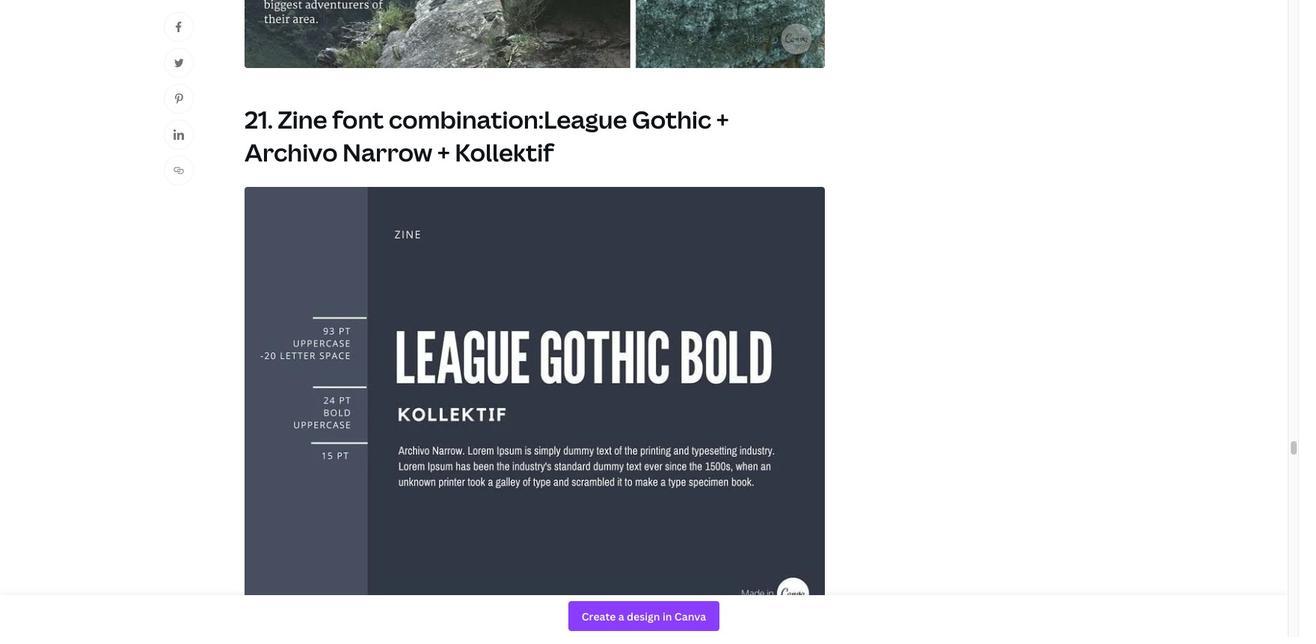 Task type: locate. For each thing, give the bounding box(es) containing it.
21.
[[245, 103, 273, 136]]

zine
[[278, 103, 327, 136]]

+ right gothic
[[717, 103, 729, 136]]

font
[[332, 103, 384, 136]]

+ right narrow
[[438, 136, 450, 168]]

+
[[717, 103, 729, 136], [438, 136, 450, 168]]

gothic
[[632, 103, 712, 136]]



Task type: vqa. For each thing, say whether or not it's contained in the screenshot.
left +
yes



Task type: describe. For each thing, give the bounding box(es) containing it.
archivo
[[245, 136, 338, 168]]

1 horizontal spatial +
[[717, 103, 729, 136]]

combination:league
[[389, 103, 627, 136]]

kollektif
[[455, 136, 554, 168]]

21. zine font combination:league gothic + archivo narrow + kollektif
[[245, 103, 729, 168]]

0 horizontal spatial +
[[438, 136, 450, 168]]

narrow
[[343, 136, 433, 168]]



